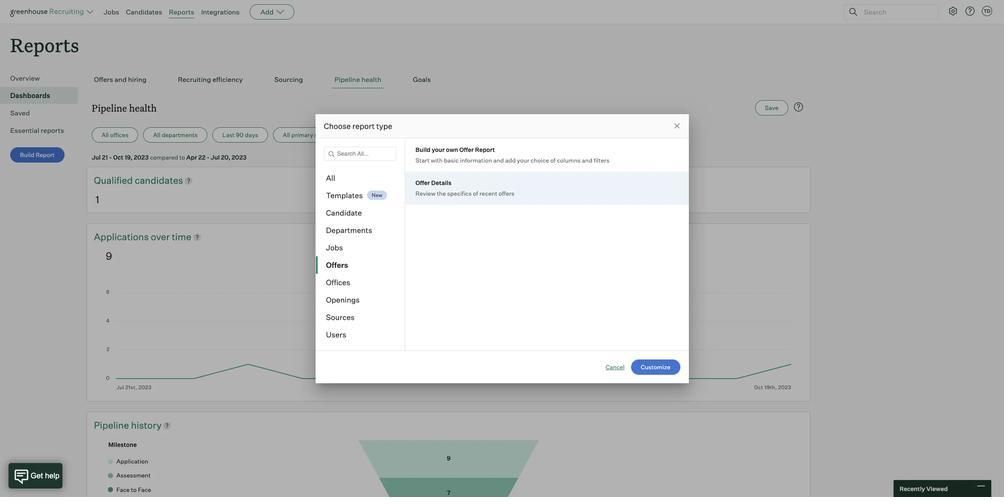 Task type: vqa. For each thing, say whether or not it's contained in the screenshot.
row group containing TEST
no



Task type: describe. For each thing, give the bounding box(es) containing it.
report inside build your own offer report start with basic information and add your choice of columns and filters
[[475, 146, 495, 153]]

efficiency
[[213, 75, 243, 84]]

0 vertical spatial jobs
[[104, 8, 119, 16]]

dashboards
[[10, 91, 50, 100]]

information
[[460, 157, 492, 164]]

all for all primary recruiters
[[283, 131, 290, 139]]

offers and hiring button
[[92, 71, 149, 88]]

1 horizontal spatial hiring
[[375, 131, 391, 139]]

job
[[445, 131, 455, 139]]

reports link
[[169, 8, 194, 16]]

1 - from the left
[[109, 154, 112, 161]]

days
[[245, 131, 258, 139]]

fields
[[479, 131, 494, 139]]

viewed
[[927, 486, 948, 493]]

Search All... text field
[[324, 147, 397, 161]]

offers and hiring
[[94, 75, 147, 84]]

offer inside build your own offer report start with basic information and add your choice of columns and filters
[[460, 146, 474, 153]]

jobs
[[656, 175, 674, 186]]

history
[[131, 420, 162, 431]]

pipeline health button
[[333, 71, 384, 88]]

primary
[[292, 131, 313, 139]]

over
[[151, 231, 170, 243]]

details
[[431, 179, 452, 186]]

goals
[[413, 75, 431, 84]]

choose report type
[[324, 121, 393, 131]]

add
[[505, 157, 516, 164]]

Search text field
[[862, 6, 931, 18]]

choose report type dialog
[[316, 114, 689, 384]]

td button
[[981, 4, 994, 18]]

goals button
[[411, 71, 433, 88]]

2 - from the left
[[207, 154, 210, 161]]

19,
[[125, 154, 133, 161]]

apr
[[186, 154, 197, 161]]

columns
[[557, 157, 581, 164]]

td
[[984, 8, 991, 14]]

overview
[[10, 74, 40, 83]]

build for build report
[[20, 151, 34, 159]]

choice
[[531, 157, 549, 164]]

offices
[[326, 278, 350, 287]]

oct
[[113, 154, 123, 161]]

sourcing button
[[272, 71, 305, 88]]

openings
[[411, 175, 451, 186]]

departments
[[162, 131, 198, 139]]

candidates
[[126, 8, 162, 16]]

recently
[[900, 486, 926, 493]]

recruiting efficiency button
[[176, 71, 245, 88]]

essential reports link
[[10, 125, 75, 136]]

all primary recruiters button
[[273, 128, 351, 143]]

of inside offer details review the specifics of recent offers
[[473, 190, 478, 197]]

sourcing
[[274, 75, 303, 84]]

9
[[106, 250, 112, 263]]

1 vertical spatial pipeline
[[92, 102, 127, 114]]

cancel link
[[606, 363, 625, 372]]

specifics
[[447, 190, 472, 197]]

custom
[[457, 131, 478, 139]]

time link
[[172, 231, 191, 244]]

1 jul from the left
[[92, 154, 101, 161]]

choose
[[324, 121, 351, 131]]

qualified link
[[94, 174, 135, 187]]

candidates link
[[126, 8, 162, 16]]

start
[[416, 157, 430, 164]]

offers for offers and hiring
[[94, 75, 113, 84]]

integrations link
[[201, 8, 240, 16]]

all offices button
[[92, 128, 138, 143]]

recruiters
[[315, 131, 342, 139]]

all hiring managers button
[[357, 128, 430, 143]]

recruiting
[[178, 75, 211, 84]]

21
[[102, 154, 108, 161]]

essential reports
[[10, 126, 64, 135]]

faq image
[[794, 102, 804, 112]]

build report button
[[10, 148, 64, 163]]

pipeline health inside button
[[335, 75, 382, 84]]

all for all
[[326, 173, 335, 183]]

td button
[[983, 6, 993, 16]]

the
[[437, 190, 446, 197]]

new
[[372, 192, 383, 199]]

with
[[431, 157, 443, 164]]

departments
[[326, 225, 372, 235]]

0 horizontal spatial your
[[432, 146, 445, 153]]

20,
[[221, 154, 230, 161]]

reports
[[41, 126, 64, 135]]

last 90 days
[[222, 131, 258, 139]]

report
[[353, 121, 375, 131]]

save button
[[756, 100, 789, 116]]

candidates
[[135, 175, 183, 186]]

1 vertical spatial your
[[517, 157, 530, 164]]

last
[[222, 131, 235, 139]]

all for all offices
[[102, 131, 109, 139]]

applications over
[[94, 231, 172, 243]]

over link
[[151, 231, 172, 244]]



Task type: locate. For each thing, give the bounding box(es) containing it.
number
[[583, 175, 619, 186]]

2023
[[134, 154, 149, 161], [232, 154, 247, 161]]

1 horizontal spatial health
[[362, 75, 382, 84]]

offer
[[460, 146, 474, 153], [416, 179, 430, 186]]

build inside button
[[20, 151, 34, 159]]

jobs inside choose report type 'dialog'
[[326, 243, 343, 252]]

pipeline health
[[335, 75, 382, 84], [92, 102, 157, 114]]

jobs left candidates link on the top left
[[104, 8, 119, 16]]

1 1 from the left
[[96, 193, 99, 206]]

all for all hiring managers
[[366, 131, 374, 139]]

- right "21"
[[109, 154, 112, 161]]

build down 'essential' at the left
[[20, 151, 34, 159]]

2023 right 19, at the top
[[134, 154, 149, 161]]

1 horizontal spatial build
[[416, 146, 431, 153]]

0 horizontal spatial health
[[129, 102, 157, 114]]

templates
[[326, 191, 363, 200]]

add
[[261, 8, 274, 16]]

2 jul from the left
[[211, 154, 220, 161]]

health inside button
[[362, 75, 382, 84]]

basic
[[444, 157, 459, 164]]

all down "report"
[[366, 131, 374, 139]]

all inside 'button'
[[283, 131, 290, 139]]

build inside build your own offer report start with basic information and add your choice of columns and filters
[[416, 146, 431, 153]]

sources
[[326, 313, 355, 322]]

jobs
[[104, 8, 119, 16], [326, 243, 343, 252]]

reports
[[169, 8, 194, 16], [10, 32, 79, 57]]

0 horizontal spatial 2023
[[134, 154, 149, 161]]

offers inside choose report type 'dialog'
[[326, 260, 348, 270]]

3 1 from the left
[[585, 193, 589, 206]]

recruiting efficiency
[[178, 75, 243, 84]]

0 vertical spatial your
[[432, 146, 445, 153]]

build for build your own offer report start with basic information and add your choice of columns and filters
[[416, 146, 431, 153]]

0 horizontal spatial jul
[[92, 154, 101, 161]]

0 horizontal spatial 1
[[96, 193, 99, 206]]

1 vertical spatial pipeline health
[[92, 102, 157, 114]]

2 horizontal spatial of
[[621, 175, 630, 186]]

1 vertical spatial jobs
[[326, 243, 343, 252]]

all departments
[[153, 131, 198, 139]]

offer inside offer details review the specifics of recent offers
[[416, 179, 430, 186]]

1 horizontal spatial pipeline health
[[335, 75, 382, 84]]

hiring inside "tab list"
[[128, 75, 147, 84]]

1 vertical spatial health
[[129, 102, 157, 114]]

2 vertical spatial of
[[473, 190, 478, 197]]

review
[[416, 190, 436, 197]]

jul
[[92, 154, 101, 161], [211, 154, 220, 161]]

0 horizontal spatial offer
[[416, 179, 430, 186]]

recently viewed
[[900, 486, 948, 493]]

job custom fields
[[445, 131, 494, 139]]

0 horizontal spatial -
[[109, 154, 112, 161]]

report up information at top
[[475, 146, 495, 153]]

your right add
[[517, 157, 530, 164]]

save
[[765, 104, 779, 111]]

offers
[[94, 75, 113, 84], [326, 260, 348, 270]]

report inside button
[[36, 151, 55, 159]]

1 vertical spatial of
[[621, 175, 630, 186]]

cancel
[[606, 364, 625, 371]]

all hiring managers
[[366, 131, 420, 139]]

0 vertical spatial pipeline health
[[335, 75, 382, 84]]

all departments button
[[143, 128, 208, 143]]

1 horizontal spatial reports
[[169, 8, 194, 16]]

0 vertical spatial offer
[[460, 146, 474, 153]]

managers
[[392, 131, 420, 139]]

2 1 from the left
[[340, 193, 344, 206]]

0 horizontal spatial open
[[387, 175, 411, 186]]

1 2023 from the left
[[134, 154, 149, 161]]

0 horizontal spatial hiring
[[128, 75, 147, 84]]

0 horizontal spatial reports
[[10, 32, 79, 57]]

all for all departments
[[153, 131, 160, 139]]

of inside build your own offer report start with basic information and add your choice of columns and filters
[[551, 157, 556, 164]]

1 vertical spatial offers
[[326, 260, 348, 270]]

filters
[[594, 157, 610, 164]]

1 horizontal spatial your
[[517, 157, 530, 164]]

2 horizontal spatial and
[[582, 157, 593, 164]]

1 horizontal spatial offers
[[326, 260, 348, 270]]

0 vertical spatial offers
[[94, 75, 113, 84]]

overview link
[[10, 73, 75, 83]]

report
[[475, 146, 495, 153], [36, 151, 55, 159]]

build your own offer report start with basic information and add your choice of columns and filters
[[416, 146, 610, 164]]

milestone
[[108, 441, 137, 449]]

1 horizontal spatial 2023
[[232, 154, 247, 161]]

your up with
[[432, 146, 445, 153]]

reports down greenhouse recruiting image
[[10, 32, 79, 57]]

1 vertical spatial offer
[[416, 179, 430, 186]]

1 horizontal spatial of
[[551, 157, 556, 164]]

saved
[[10, 109, 30, 117]]

offices
[[110, 131, 129, 139]]

saved link
[[10, 108, 75, 118]]

greenhouse recruiting image
[[10, 7, 87, 17]]

1 horizontal spatial 1
[[340, 193, 344, 206]]

0 vertical spatial reports
[[169, 8, 194, 16]]

of right choice
[[551, 157, 556, 164]]

own
[[446, 146, 458, 153]]

of left recent
[[473, 190, 478, 197]]

offers
[[499, 190, 515, 197]]

users
[[326, 330, 346, 339]]

2 horizontal spatial 1
[[585, 193, 589, 206]]

1 horizontal spatial jul
[[211, 154, 220, 161]]

0 vertical spatial of
[[551, 157, 556, 164]]

offers for offers
[[326, 260, 348, 270]]

all left the offices
[[102, 131, 109, 139]]

open
[[387, 175, 411, 186], [632, 175, 654, 186]]

2023 right 20,
[[232, 154, 247, 161]]

1 vertical spatial reports
[[10, 32, 79, 57]]

2 2023 from the left
[[232, 154, 247, 161]]

compared
[[150, 154, 178, 161]]

all primary recruiters
[[283, 131, 342, 139]]

all up templates
[[326, 173, 335, 183]]

all offices
[[102, 131, 129, 139]]

0 horizontal spatial pipeline health
[[92, 102, 157, 114]]

customize button
[[631, 360, 681, 375]]

1 horizontal spatial and
[[494, 157, 504, 164]]

jul left "21"
[[92, 154, 101, 161]]

xychart image
[[106, 276, 792, 391]]

pipeline inside button
[[335, 75, 360, 84]]

tab list
[[92, 71, 806, 88]]

1 down number
[[585, 193, 589, 206]]

jobs down departments
[[326, 243, 343, 252]]

openings
[[326, 295, 360, 304]]

job custom fields button
[[435, 128, 504, 143]]

0 vertical spatial health
[[362, 75, 382, 84]]

of right number
[[621, 175, 630, 186]]

recent
[[480, 190, 498, 197]]

2 vertical spatial pipeline
[[94, 420, 131, 431]]

offer up review
[[416, 179, 430, 186]]

all inside choose report type 'dialog'
[[326, 173, 335, 183]]

history link
[[131, 419, 162, 432]]

0 horizontal spatial and
[[115, 75, 127, 84]]

build
[[416, 146, 431, 153], [20, 151, 34, 159]]

1 horizontal spatial jobs
[[326, 243, 343, 252]]

reports right candidates link on the top left
[[169, 8, 194, 16]]

1 vertical spatial hiring
[[375, 131, 391, 139]]

offer up information at top
[[460, 146, 474, 153]]

- right 22
[[207, 154, 210, 161]]

all left 'primary'
[[283, 131, 290, 139]]

essential
[[10, 126, 39, 135]]

0 vertical spatial pipeline
[[335, 75, 360, 84]]

build report
[[20, 151, 55, 159]]

0 horizontal spatial of
[[473, 190, 478, 197]]

1 horizontal spatial offer
[[460, 146, 474, 153]]

offers inside button
[[94, 75, 113, 84]]

90
[[236, 131, 244, 139]]

1 horizontal spatial open
[[632, 175, 654, 186]]

last 90 days button
[[213, 128, 268, 143]]

0 horizontal spatial build
[[20, 151, 34, 159]]

all left departments
[[153, 131, 160, 139]]

hiring
[[128, 75, 147, 84], [375, 131, 391, 139]]

22
[[198, 154, 206, 161]]

build up start
[[416, 146, 431, 153]]

tab list containing offers and hiring
[[92, 71, 806, 88]]

jul left 20,
[[211, 154, 220, 161]]

add button
[[250, 4, 295, 20]]

time
[[172, 231, 191, 243]]

1 down qualified link
[[96, 193, 99, 206]]

1 open from the left
[[387, 175, 411, 186]]

offer details review the specifics of recent offers
[[416, 179, 515, 197]]

report down "essential reports" link
[[36, 151, 55, 159]]

0 horizontal spatial report
[[36, 151, 55, 159]]

1 horizontal spatial -
[[207, 154, 210, 161]]

1 horizontal spatial report
[[475, 146, 495, 153]]

your
[[432, 146, 445, 153], [517, 157, 530, 164]]

0 horizontal spatial jobs
[[104, 8, 119, 16]]

jul 21 - oct 19, 2023 compared to apr 22 - jul 20, 2023
[[92, 154, 247, 161]]

applications
[[94, 231, 149, 243]]

and inside button
[[115, 75, 127, 84]]

qualified
[[94, 175, 135, 186]]

number of open jobs
[[583, 175, 674, 186]]

customize
[[641, 364, 671, 371]]

1 up candidate on the left top of page
[[340, 193, 344, 206]]

-
[[109, 154, 112, 161], [207, 154, 210, 161]]

candidates link
[[135, 174, 183, 187]]

0 vertical spatial hiring
[[128, 75, 147, 84]]

health
[[362, 75, 382, 84], [129, 102, 157, 114]]

2 open from the left
[[632, 175, 654, 186]]

candidate
[[326, 208, 362, 217]]

0 horizontal spatial offers
[[94, 75, 113, 84]]

configure image
[[949, 6, 959, 16]]



